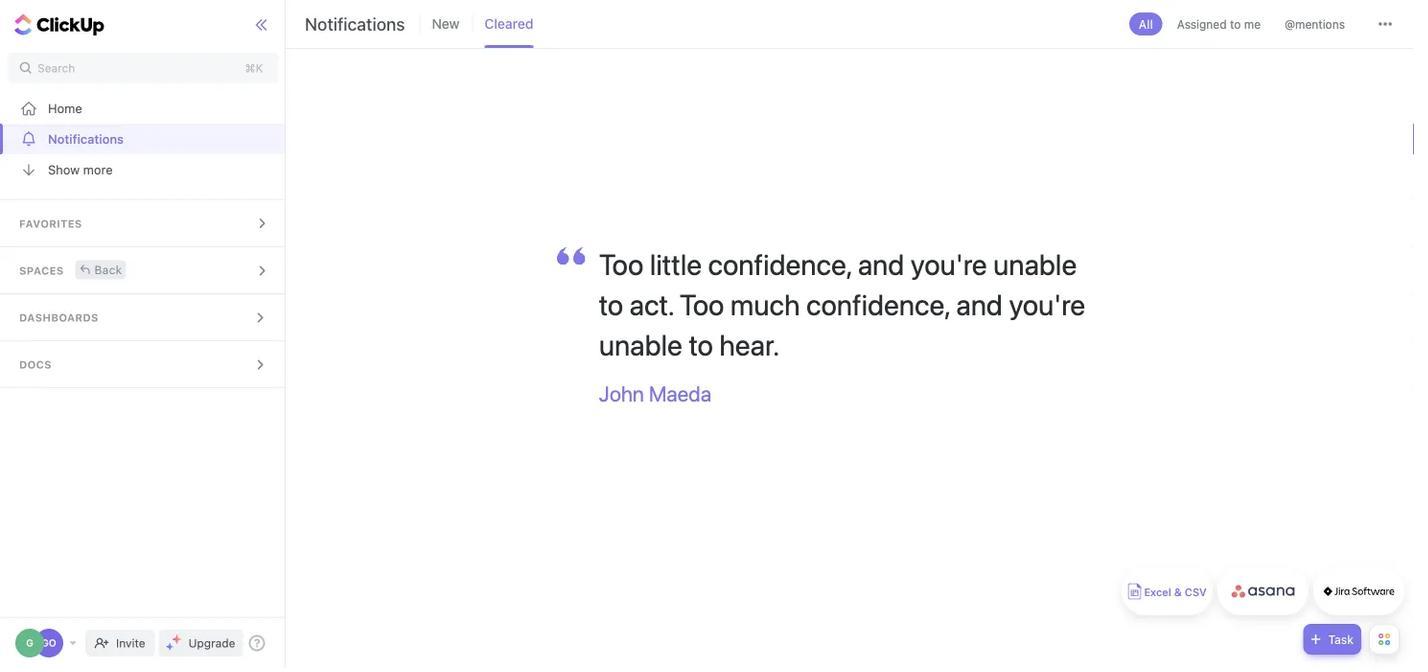 Task type: describe. For each thing, give the bounding box(es) containing it.
0 vertical spatial too
[[599, 247, 644, 281]]

spaces
[[19, 265, 64, 277]]

@mentions
[[1285, 17, 1346, 31]]

⌘k
[[245, 61, 263, 75]]

excel & csv link
[[1122, 568, 1213, 616]]

sparkle svg 1 image
[[172, 635, 182, 645]]

john maeda
[[599, 381, 712, 406]]

back
[[94, 263, 122, 277]]

g
[[26, 638, 33, 649]]

go
[[41, 638, 56, 649]]

home
[[48, 101, 82, 116]]

cleared
[[485, 16, 534, 32]]

1 vertical spatial to
[[599, 288, 624, 322]]

new
[[432, 16, 460, 32]]

0 vertical spatial unable
[[994, 247, 1077, 281]]

&
[[1175, 587, 1182, 599]]

excel
[[1145, 587, 1172, 599]]

0 horizontal spatial you're
[[911, 247, 988, 281]]

csv
[[1185, 587, 1207, 599]]

search
[[37, 61, 75, 75]]

assigned to me
[[1178, 17, 1261, 31]]

dashboards
[[19, 312, 99, 324]]

1 vertical spatial too
[[680, 288, 725, 322]]

0 vertical spatial to
[[1231, 17, 1242, 31]]

show
[[48, 163, 80, 177]]

task
[[1329, 633, 1354, 647]]

too little confidence, and you're unable to act. too much confidence, and you're unable to hear.
[[599, 247, 1086, 362]]

0 vertical spatial confidence,
[[708, 247, 852, 281]]

2 vertical spatial to
[[689, 328, 713, 362]]



Task type: vqa. For each thing, say whether or not it's contained in the screenshot.
the Assigned
yes



Task type: locate. For each thing, give the bounding box(es) containing it.
favorites
[[19, 218, 82, 230]]

much
[[731, 288, 801, 322]]

0 horizontal spatial and
[[858, 247, 905, 281]]

too down little
[[680, 288, 725, 322]]

upgrade
[[189, 637, 235, 650]]

1 vertical spatial confidence,
[[807, 288, 950, 322]]

you're
[[911, 247, 988, 281], [1010, 288, 1086, 322]]

sidebar navigation
[[0, 0, 290, 669]]

to
[[1231, 17, 1242, 31], [599, 288, 624, 322], [689, 328, 713, 362]]

1 horizontal spatial too
[[680, 288, 725, 322]]

1 horizontal spatial and
[[957, 288, 1003, 322]]

g go
[[26, 638, 56, 649]]

maeda
[[649, 381, 712, 406]]

too up act.
[[599, 247, 644, 281]]

1 horizontal spatial unable
[[994, 247, 1077, 281]]

hear.
[[720, 328, 780, 362]]

1 vertical spatial you're
[[1010, 288, 1086, 322]]

notifications left the new
[[305, 13, 405, 34]]

2 horizontal spatial to
[[1231, 17, 1242, 31]]

notifications
[[305, 13, 405, 34], [48, 132, 124, 146]]

and
[[858, 247, 905, 281], [957, 288, 1003, 322]]

0 vertical spatial and
[[858, 247, 905, 281]]

1 horizontal spatial notifications
[[305, 13, 405, 34]]

back link
[[75, 260, 126, 280]]

0 horizontal spatial to
[[599, 288, 624, 322]]

confidence,
[[708, 247, 852, 281], [807, 288, 950, 322]]

invite
[[116, 637, 145, 650]]

act.
[[630, 288, 674, 322]]

assigned
[[1178, 17, 1227, 31]]

to left act.
[[599, 288, 624, 322]]

home link
[[0, 93, 286, 124]]

notifications up show more
[[48, 132, 124, 146]]

to left "hear."
[[689, 328, 713, 362]]

0 horizontal spatial too
[[599, 247, 644, 281]]

0 vertical spatial notifications
[[305, 13, 405, 34]]

1 vertical spatial and
[[957, 288, 1003, 322]]

me
[[1245, 17, 1261, 31]]

too
[[599, 247, 644, 281], [680, 288, 725, 322]]

to left me
[[1231, 17, 1242, 31]]

all
[[1139, 17, 1154, 31]]

0 horizontal spatial unable
[[599, 328, 683, 362]]

favorites button
[[0, 200, 286, 247]]

little
[[650, 247, 702, 281]]

docs
[[19, 359, 52, 371]]

john
[[599, 381, 645, 406]]

notifications link
[[0, 124, 286, 154]]

1 vertical spatial unable
[[599, 328, 683, 362]]

1 vertical spatial notifications
[[48, 132, 124, 146]]

sparkle svg 2 image
[[167, 644, 174, 651]]

0 vertical spatial you're
[[911, 247, 988, 281]]

excel & csv
[[1145, 587, 1207, 599]]

more
[[83, 163, 113, 177]]

0 horizontal spatial notifications
[[48, 132, 124, 146]]

unable
[[994, 247, 1077, 281], [599, 328, 683, 362]]

show more
[[48, 163, 113, 177]]

upgrade link
[[159, 630, 243, 657]]

1 horizontal spatial you're
[[1010, 288, 1086, 322]]

notifications inside sidebar navigation
[[48, 132, 124, 146]]

1 horizontal spatial to
[[689, 328, 713, 362]]



